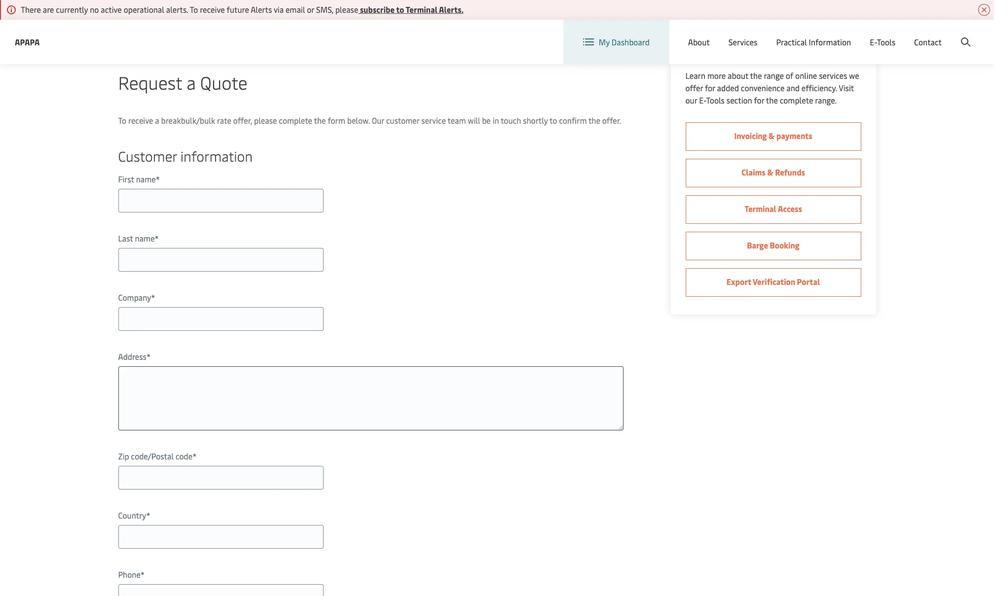 Task type: vqa. For each thing, say whether or not it's contained in the screenshot.
bottommost Read
no



Task type: describe. For each thing, give the bounding box(es) containing it.
we
[[849, 70, 859, 81]]

my dashboard
[[599, 37, 650, 47]]

email
[[286, 4, 305, 15]]

services
[[819, 70, 847, 81]]

subscribe to terminal alerts. link
[[358, 4, 464, 15]]

2 vertical spatial for
[[754, 95, 764, 106]]

1 vertical spatial a
[[155, 115, 159, 126]]

operational
[[124, 4, 164, 15]]

first name
[[118, 174, 156, 184]]

no
[[90, 4, 99, 15]]

phone
[[118, 569, 141, 580]]

login / create account link
[[877, 20, 975, 49]]

my
[[599, 37, 610, 47]]

breakbulk/bulk
[[161, 115, 215, 126]]

e-tools
[[870, 37, 895, 47]]

touch
[[501, 115, 521, 126]]

global menu
[[804, 29, 849, 40]]

of
[[786, 70, 793, 81]]

create
[[922, 29, 944, 40]]

0 vertical spatial a
[[187, 70, 196, 94]]

code
[[176, 451, 192, 462]]

export verification portal link
[[685, 268, 861, 297]]

subscribe
[[360, 4, 395, 15]]

convenience
[[741, 82, 785, 93]]

1 vertical spatial to
[[550, 115, 557, 126]]

request
[[118, 70, 182, 94]]

name for first name
[[136, 174, 156, 184]]

code/postal
[[131, 451, 174, 462]]

and
[[786, 82, 800, 93]]

section
[[727, 95, 752, 106]]

practical information button
[[776, 20, 851, 64]]

practical information
[[776, 37, 851, 47]]

via
[[274, 4, 284, 15]]

or left sms,
[[307, 4, 314, 15]]

scheme
[[233, 13, 260, 24]]

the up convenience
[[750, 70, 762, 81]]

about
[[688, 37, 710, 47]]

offer
[[685, 82, 703, 93]]

Company text field
[[118, 307, 323, 331]]

name for last name
[[135, 233, 155, 244]]

there are currently no active operational alerts. to receive future alerts via email or sms, please subscribe to terminal alerts.
[[21, 4, 464, 15]]

information
[[180, 147, 253, 165]]

e- inside learn more about the range of online services we offer for added convenience and efficiency. visit our e-tools section for the complete range.
[[699, 95, 706, 106]]

range
[[764, 70, 784, 81]]

switch
[[716, 29, 740, 39]]

visit
[[839, 82, 854, 93]]

project
[[274, 13, 299, 24]]

1 vertical spatial please
[[254, 115, 277, 126]]

claims
[[741, 167, 765, 178]]

added
[[717, 82, 739, 93]]

login / create account
[[896, 29, 975, 40]]

offer,
[[233, 115, 252, 126]]

my dashboard button
[[583, 20, 650, 64]]

rate
[[217, 115, 231, 126]]

barge
[[747, 240, 768, 251]]

the left the offer.
[[588, 115, 600, 126]]

are
[[43, 4, 54, 15]]

claims & refunds link
[[685, 159, 861, 187]]

Country text field
[[118, 525, 323, 549]]

learn
[[685, 70, 705, 81]]

1 horizontal spatial please
[[335, 4, 358, 15]]

menu
[[828, 29, 849, 40]]

alerts.
[[439, 4, 464, 15]]

company
[[118, 292, 151, 303]]

address
[[118, 351, 146, 362]]

volume
[[310, 13, 336, 24]]

Zip code/Postal code text field
[[118, 466, 323, 490]]

0 horizontal spatial complete
[[279, 115, 312, 126]]

1 horizontal spatial for
[[705, 82, 715, 93]]

about button
[[688, 20, 710, 64]]

tools inside learn more about the range of online services we offer for added convenience and efficiency. visit our e-tools section for the complete range.
[[706, 95, 725, 106]]

alerts.
[[166, 4, 188, 15]]

services button
[[728, 20, 757, 64]]

export
[[727, 276, 751, 287]]

terminal access link
[[685, 195, 861, 224]]

price
[[214, 13, 231, 24]]

online
[[795, 70, 817, 81]]

below.
[[347, 115, 370, 126]]

global menu button
[[782, 19, 859, 49]]

0 vertical spatial to
[[396, 4, 404, 15]]

Last name text field
[[118, 248, 323, 272]]

last name
[[118, 233, 155, 244]]



Task type: locate. For each thing, give the bounding box(es) containing it.
complete
[[780, 95, 813, 106], [279, 115, 312, 126]]

terminal left alerts.
[[406, 4, 437, 15]]

First name text field
[[118, 189, 323, 213]]

tools inside e-tools dropdown button
[[877, 37, 895, 47]]

receive left future
[[200, 4, 225, 15]]

Phone telephone field
[[118, 585, 323, 596]]

& right the claims at the top
[[767, 167, 773, 178]]

terminal access
[[744, 203, 802, 214]]

the down convenience
[[766, 95, 778, 106]]

to
[[396, 4, 404, 15], [550, 115, 557, 126]]

e- inside dropdown button
[[870, 37, 877, 47]]

will
[[468, 115, 480, 126]]

customer information
[[118, 147, 253, 165]]

Address text field
[[118, 367, 623, 431]]

last
[[118, 233, 133, 244]]

global
[[804, 29, 827, 40]]

name
[[136, 174, 156, 184], [135, 233, 155, 244]]

0 horizontal spatial receive
[[128, 115, 153, 126]]

sms,
[[316, 4, 333, 15]]

service
[[421, 115, 446, 126]]

complete left form
[[279, 115, 312, 126]]

0 vertical spatial tools
[[877, 37, 895, 47]]

refunds
[[775, 167, 805, 178]]

1 horizontal spatial e-
[[870, 37, 877, 47]]

location
[[742, 29, 772, 39]]

0 vertical spatial e-
[[870, 37, 877, 47]]

request a quote
[[118, 70, 247, 94]]

&
[[769, 130, 775, 141], [767, 167, 773, 178]]

0 vertical spatial receive
[[200, 4, 225, 15]]

about
[[728, 70, 748, 81]]

a
[[187, 70, 196, 94], [155, 115, 159, 126]]

the left form
[[314, 115, 326, 126]]

0 horizontal spatial for
[[262, 13, 273, 24]]

or
[[307, 4, 314, 15], [301, 13, 308, 24]]

0 horizontal spatial to
[[118, 115, 126, 126]]

our
[[685, 95, 697, 106]]

team
[[448, 115, 466, 126]]

commitments
[[338, 13, 388, 24]]

our
[[372, 115, 384, 126]]

1 horizontal spatial terminal
[[744, 203, 776, 214]]

tools left login
[[877, 37, 895, 47]]

for left 'via'
[[262, 13, 273, 24]]

0 vertical spatial for
[[262, 13, 273, 24]]

0 vertical spatial complete
[[780, 95, 813, 106]]

terminal
[[406, 4, 437, 15], [744, 203, 776, 214]]

1 horizontal spatial to
[[550, 115, 557, 126]]

apapa link
[[15, 36, 40, 48]]

1 horizontal spatial complete
[[780, 95, 813, 106]]

quote
[[200, 70, 247, 94]]

barge booking
[[747, 240, 799, 251]]

contact button
[[914, 20, 942, 64]]

for down the "more"
[[705, 82, 715, 93]]

to up customer at the top left of the page
[[118, 115, 126, 126]]

switch location
[[716, 29, 772, 39]]

terminal left the access
[[744, 203, 776, 214]]

please right "offer,"
[[254, 115, 277, 126]]

alerts
[[251, 4, 272, 15]]

to right subscribe
[[396, 4, 404, 15]]

0 vertical spatial please
[[335, 4, 358, 15]]

0 horizontal spatial terminal
[[406, 4, 437, 15]]

complete down and
[[780, 95, 813, 106]]

portal
[[797, 276, 820, 287]]

tools down added
[[706, 95, 725, 106]]

access
[[778, 203, 802, 214]]

complete inside learn more about the range of online services we offer for added convenience and efficiency. visit our e-tools section for the complete range.
[[780, 95, 813, 106]]

to
[[190, 4, 198, 15], [118, 115, 126, 126]]

invoicing & payments link
[[685, 122, 861, 151]]

claims & refunds
[[741, 167, 805, 178]]

for down convenience
[[754, 95, 764, 106]]

& for claims
[[767, 167, 773, 178]]

e- right our
[[699, 95, 706, 106]]

flexibility
[[167, 13, 201, 24]]

0 horizontal spatial please
[[254, 115, 277, 126]]

in
[[493, 115, 499, 126]]

e-
[[870, 37, 877, 47], [699, 95, 706, 106]]

zip code/postal code
[[118, 451, 192, 462]]

e-tools button
[[870, 20, 895, 64]]

customer
[[386, 115, 419, 126]]

future
[[227, 4, 249, 15]]

country
[[118, 510, 146, 521]]

0 horizontal spatial to
[[396, 4, 404, 15]]

1 horizontal spatial to
[[190, 4, 198, 15]]

1 vertical spatial for
[[705, 82, 715, 93]]

to right shortly
[[550, 115, 557, 126]]

1 vertical spatial tools
[[706, 95, 725, 106]]

or right project
[[301, 13, 308, 24]]

practical
[[776, 37, 807, 47]]

booking
[[770, 240, 799, 251]]

0 vertical spatial terminal
[[406, 4, 437, 15]]

0 horizontal spatial e-
[[699, 95, 706, 106]]

receive up customer at the top left of the page
[[128, 115, 153, 126]]

0 vertical spatial &
[[769, 130, 775, 141]]

1 vertical spatial receive
[[128, 115, 153, 126]]

0 horizontal spatial a
[[155, 115, 159, 126]]

apapa
[[15, 36, 40, 47]]

active
[[101, 4, 122, 15]]

invoicing & payments
[[734, 130, 812, 141]]

range.
[[815, 95, 837, 106]]

the
[[750, 70, 762, 81], [766, 95, 778, 106], [314, 115, 326, 126], [588, 115, 600, 126]]

close alert image
[[978, 4, 990, 16]]

1 vertical spatial name
[[135, 233, 155, 244]]

form
[[328, 115, 345, 126]]

on
[[203, 13, 212, 24]]

a left quote
[[187, 70, 196, 94]]

a left breakbulk/bulk
[[155, 115, 159, 126]]

dashboard
[[612, 37, 650, 47]]

name right last on the top of the page
[[135, 233, 155, 244]]

1 vertical spatial complete
[[279, 115, 312, 126]]

shortly
[[523, 115, 548, 126]]

1 vertical spatial &
[[767, 167, 773, 178]]

& right invoicing
[[769, 130, 775, 141]]

0 horizontal spatial tools
[[706, 95, 725, 106]]

0 vertical spatial to
[[190, 4, 198, 15]]

information
[[809, 37, 851, 47]]

name right first
[[136, 174, 156, 184]]

1 horizontal spatial a
[[187, 70, 196, 94]]

2 horizontal spatial for
[[754, 95, 764, 106]]

there
[[21, 4, 41, 15]]

1 horizontal spatial tools
[[877, 37, 895, 47]]

payments
[[776, 130, 812, 141]]

1 vertical spatial to
[[118, 115, 126, 126]]

1 horizontal spatial receive
[[200, 4, 225, 15]]

digital services
[[685, 40, 759, 55]]

1 vertical spatial e-
[[699, 95, 706, 106]]

/
[[916, 29, 920, 40]]

more
[[707, 70, 726, 81]]

contact
[[914, 37, 942, 47]]

to left on
[[190, 4, 198, 15]]

to receive a breakbulk/bulk rate offer, please complete the form below. our customer service team will be in touch shortly to confirm the offer.
[[118, 115, 621, 126]]

digital
[[685, 40, 717, 55]]

e- left login
[[870, 37, 877, 47]]

please right sms,
[[335, 4, 358, 15]]

please
[[335, 4, 358, 15], [254, 115, 277, 126]]

& for invoicing
[[769, 130, 775, 141]]

customer
[[118, 147, 177, 165]]

first
[[118, 174, 134, 184]]

1 vertical spatial terminal
[[744, 203, 776, 214]]

0 vertical spatial name
[[136, 174, 156, 184]]

export verification portal
[[727, 276, 820, 287]]



